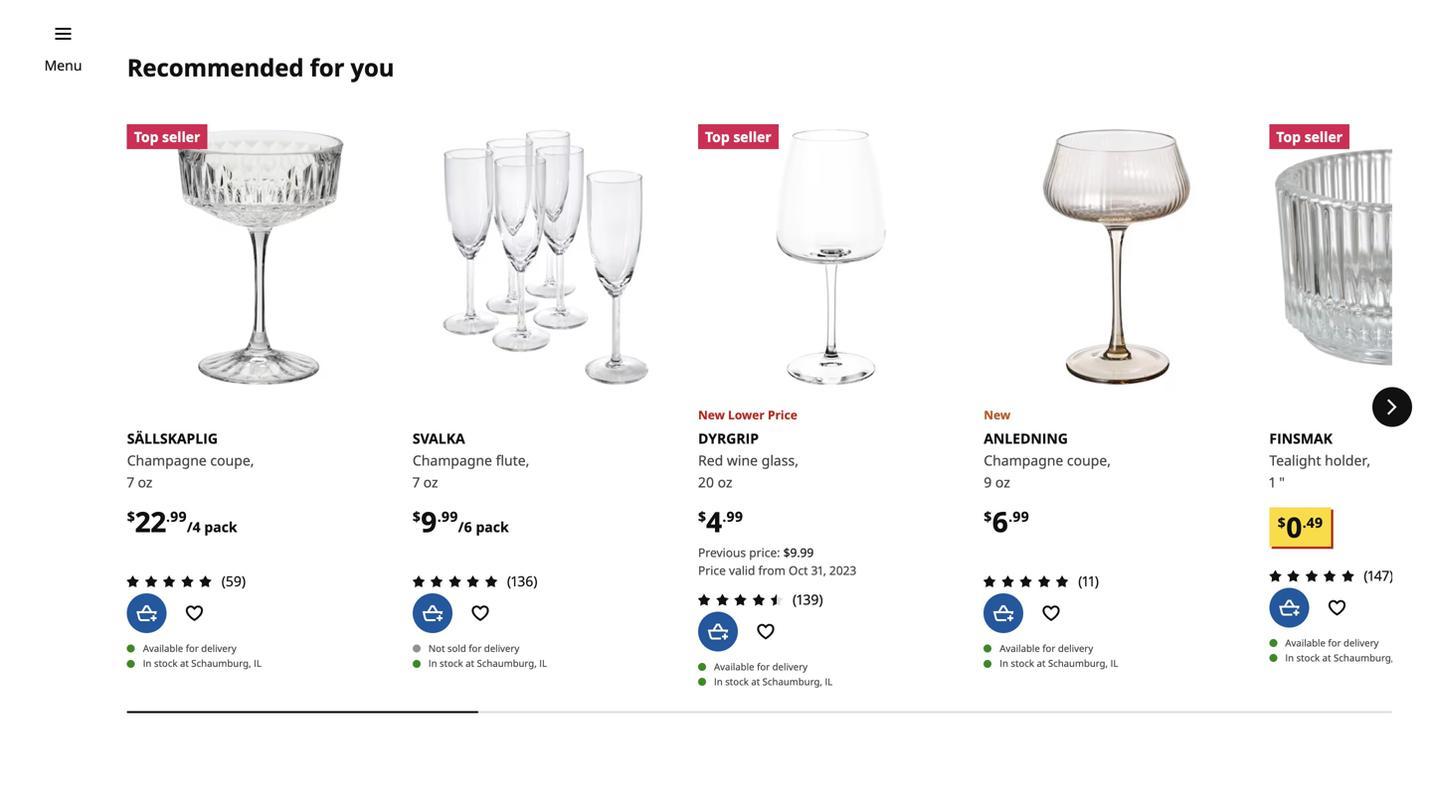Task type: describe. For each thing, give the bounding box(es) containing it.
oct
[[789, 563, 808, 579]]

previous price: $ 9 . 99 price valid from oct 31, 2023
[[698, 545, 857, 579]]

stock down the review: 4.9 out of 5 stars. total reviews: 147 image
[[1297, 651, 1320, 665]]

coupe, inside sällskaplig champagne coupe, 7 oz
[[210, 451, 254, 470]]

in stock at schaumburg, il for 9
[[429, 657, 547, 670]]

7 for 9
[[413, 473, 420, 492]]

schaumburg, down (147)
[[1334, 651, 1394, 665]]

menu
[[44, 56, 82, 75]]

$ inside the finsmak tealight holder, 1 " $ 0 . 49
[[1278, 513, 1286, 532]]

at for 4
[[751, 675, 760, 689]]

$ for 9
[[413, 507, 421, 526]]

anledning champagne coupe, light brown, 9 oz image
[[984, 124, 1250, 390]]

$ inside previous price: $ 9 . 99 price valid from oct 31, 2023
[[783, 545, 790, 561]]

for right sold
[[469, 642, 482, 655]]

dyrgrip
[[698, 429, 759, 448]]

flute,
[[496, 451, 530, 470]]

1 vertical spatial 9
[[421, 503, 437, 540]]

sällskaplig champagne coupe, clear glass/patterned, 7 oz image
[[127, 124, 393, 390]]

stock for 6
[[1011, 657, 1034, 670]]

in stock at schaumburg, il for 22
[[143, 657, 261, 670]]

review: 4.7 out of 5 stars. total reviews: 139 image
[[692, 588, 789, 612]]

3 top seller link from the left
[[1270, 124, 1432, 390]]

available for 4
[[714, 660, 755, 674]]

$ for 6
[[984, 507, 992, 526]]

previous
[[698, 545, 746, 561]]

delivery right sold
[[484, 642, 519, 655]]

seller for 4
[[733, 127, 772, 146]]

/6
[[458, 518, 472, 536]]

22
[[135, 503, 166, 540]]

at for 22
[[180, 657, 189, 670]]

price:
[[749, 545, 780, 561]]

finsmak tealight holder, clear glass, 1 " image
[[1270, 124, 1432, 390]]

il for 22
[[254, 657, 261, 670]]

available for 22
[[143, 642, 183, 655]]

3 top seller from the left
[[1277, 127, 1343, 146]]

not
[[429, 642, 445, 655]]

7 for 22
[[127, 473, 134, 492]]

(11)
[[1078, 572, 1099, 591]]

stock for 4
[[725, 675, 749, 689]]

svalka champagne flute, 7 oz
[[413, 429, 530, 492]]

. inside previous price: $ 9 . 99 price valid from oct 31, 2023
[[797, 545, 800, 561]]

in down the review: 4.9 out of 5 stars. total reviews: 147 image
[[1286, 651, 1294, 665]]

49
[[1307, 513, 1323, 532]]

from
[[758, 563, 786, 579]]

recommended for you
[[127, 51, 394, 83]]

at for 9
[[466, 657, 474, 670]]

in for 9
[[429, 657, 437, 670]]

delivery for 22
[[201, 642, 236, 655]]

sold
[[448, 642, 466, 655]]

valid
[[729, 563, 755, 579]]

31,
[[811, 563, 826, 579]]

delivery for 4
[[772, 660, 808, 674]]

(59)
[[221, 572, 246, 591]]

3 top from the left
[[1277, 127, 1301, 146]]

available for delivery for 6
[[1000, 642, 1093, 655]]

price inside new lower price dyrgrip red wine glass, 20 oz
[[768, 407, 798, 423]]

red
[[698, 451, 723, 470]]

for for tealight holder,
[[1328, 636, 1341, 650]]

sällskaplig champagne coupe, 7 oz
[[127, 429, 254, 492]]

schaumburg, for 9
[[477, 657, 537, 670]]

for for dyrgrip
[[757, 660, 770, 674]]

il for 6
[[1111, 657, 1118, 670]]

svalka
[[413, 429, 465, 448]]

in for 4
[[714, 675, 723, 689]]

20
[[698, 473, 714, 492]]

wine
[[727, 451, 758, 470]]

top seller link for 4
[[698, 124, 964, 390]]

99 inside previous price: $ 9 . 99 price valid from oct 31, 2023
[[800, 545, 814, 561]]

available for delivery down the review: 4.9 out of 5 stars. total reviews: 147 image
[[1286, 636, 1379, 650]]

$ 4 . 99
[[698, 503, 743, 540]]

99 for 22
[[170, 507, 187, 526]]

in for 6
[[1000, 657, 1008, 670]]

top seller for 4
[[705, 127, 772, 146]]

il for 9
[[539, 657, 547, 670]]

champagne for 22
[[127, 451, 207, 470]]

for for champagne coupe,
[[186, 642, 199, 655]]

in for 22
[[143, 657, 152, 670]]

. for 22
[[166, 507, 170, 526]]

available down the review: 4.9 out of 5 stars. total reviews: 147 image
[[1286, 636, 1326, 650]]

champagne for 9
[[413, 451, 492, 470]]

pack for 9
[[476, 518, 509, 536]]

(147)
[[1364, 566, 1394, 585]]

in stock at schaumburg, il for 6
[[1000, 657, 1118, 670]]

new lower price dyrgrip red wine glass, 20 oz
[[698, 407, 799, 492]]

top for 4
[[705, 127, 730, 146]]

schaumburg, for 22
[[191, 657, 251, 670]]

finsmak tealight holder, 1 " $ 0 . 49
[[1270, 429, 1371, 546]]



Task type: vqa. For each thing, say whether or not it's contained in the screenshot.
MOODS at the bottom left
no



Task type: locate. For each thing, give the bounding box(es) containing it.
1 horizontal spatial top
[[705, 127, 730, 146]]

at down not sold for delivery
[[466, 657, 474, 670]]

top seller
[[134, 127, 200, 146], [705, 127, 772, 146], [1277, 127, 1343, 146]]

stock down sold
[[440, 657, 463, 670]]

menu button
[[44, 55, 82, 77]]

1 top seller link from the left
[[127, 124, 393, 390]]

stock
[[1297, 651, 1320, 665], [154, 657, 178, 670], [440, 657, 463, 670], [1011, 657, 1034, 670], [725, 675, 749, 689]]

oz
[[138, 473, 153, 492], [423, 473, 438, 492], [718, 473, 733, 492], [996, 473, 1010, 492]]

1
[[1270, 473, 1276, 492]]

at for 6
[[1037, 657, 1046, 670]]

$
[[127, 507, 135, 526], [413, 507, 421, 526], [698, 507, 706, 526], [984, 507, 992, 526], [1278, 513, 1286, 532], [783, 545, 790, 561]]

in stock at schaumburg, il down not sold for delivery
[[429, 657, 547, 670]]

top seller link
[[127, 124, 393, 390], [698, 124, 964, 390], [1270, 124, 1432, 390]]

champagne
[[127, 451, 207, 470], [413, 451, 492, 470], [984, 451, 1064, 470]]

for left you in the top of the page
[[310, 51, 344, 83]]

2 champagne from the left
[[413, 451, 492, 470]]

2 horizontal spatial champagne
[[984, 451, 1064, 470]]

schaumburg,
[[1334, 651, 1394, 665], [191, 657, 251, 670], [477, 657, 537, 670], [1048, 657, 1108, 670], [763, 675, 823, 689]]

schaumburg, for 4
[[763, 675, 823, 689]]

seller for 22
[[162, 127, 200, 146]]

champagne down svalka at the bottom of page
[[413, 451, 492, 470]]

$ inside the $ 22 . 99 /4 pack
[[127, 507, 135, 526]]

0 horizontal spatial top seller
[[134, 127, 200, 146]]

in stock at schaumburg, il for 4
[[714, 675, 833, 689]]

2 top seller link from the left
[[698, 124, 964, 390]]

$ left 49
[[1278, 513, 1286, 532]]

coupe, inside new anledning champagne coupe, 9 oz
[[1067, 451, 1111, 470]]

top seller for 22
[[134, 127, 200, 146]]

for
[[310, 51, 344, 83], [1328, 636, 1341, 650], [186, 642, 199, 655], [469, 642, 482, 655], [1043, 642, 1056, 655], [757, 660, 770, 674]]

2 new from the left
[[984, 407, 1011, 423]]

stock for 22
[[154, 657, 178, 670]]

in stock at schaumburg, il
[[1286, 651, 1404, 665], [143, 657, 261, 670], [429, 657, 547, 670], [1000, 657, 1118, 670], [714, 675, 833, 689]]

1 horizontal spatial top seller link
[[698, 124, 964, 390]]

price
[[768, 407, 798, 423], [698, 563, 726, 579]]

. inside the $ 22 . 99 /4 pack
[[166, 507, 170, 526]]

svalka champagne flute, clear glass, 7 oz image
[[413, 124, 678, 390]]

99 inside $ 6 . 99
[[1013, 507, 1029, 526]]

available for 6
[[1000, 642, 1040, 655]]

3 oz from the left
[[718, 473, 733, 492]]

available
[[1286, 636, 1326, 650], [143, 642, 183, 655], [1000, 642, 1040, 655], [714, 660, 755, 674]]

pack right the /4
[[204, 518, 237, 536]]

$ for 22
[[127, 507, 135, 526]]

schaumburg, down the (11)
[[1048, 657, 1108, 670]]

3 champagne from the left
[[984, 451, 1064, 470]]

for down review: 4.7 out of 5 stars. total reviews: 139 image at the bottom of the page
[[757, 660, 770, 674]]

stock down review: 4.7 out of 5 stars. total reviews: 139 image at the bottom of the page
[[725, 675, 749, 689]]

1 vertical spatial price
[[698, 563, 726, 579]]

pack right the /6
[[476, 518, 509, 536]]

99 up oct
[[800, 545, 814, 561]]

oz inside sällskaplig champagne coupe, 7 oz
[[138, 473, 153, 492]]

top for 22
[[134, 127, 158, 146]]

$ up review: 4.9 out of 5 stars. total reviews: 11 image
[[984, 507, 992, 526]]

sällskaplig
[[127, 429, 218, 448]]

1 top from the left
[[134, 127, 158, 146]]

1 horizontal spatial top seller
[[705, 127, 772, 146]]

7 down the sällskaplig
[[127, 473, 134, 492]]

available down review: 4.9 out of 5 stars. total reviews: 11 image
[[1000, 642, 1040, 655]]

0 horizontal spatial pack
[[204, 518, 237, 536]]

stock down review: 4.9 out of 5 stars. total reviews: 11 image
[[1011, 657, 1034, 670]]

anledning
[[984, 429, 1068, 448]]

new inside new lower price dyrgrip red wine glass, 20 oz
[[698, 407, 725, 423]]

99
[[170, 507, 187, 526], [441, 507, 458, 526], [726, 507, 743, 526], [1013, 507, 1029, 526], [800, 545, 814, 561]]

2 horizontal spatial top seller link
[[1270, 124, 1432, 390]]

(136)
[[507, 572, 538, 591]]

new up dyrgrip
[[698, 407, 725, 423]]

0 horizontal spatial 9
[[421, 503, 437, 540]]

at down review: 4.7 out of 5 stars. total reviews: 139 image at the bottom of the page
[[751, 675, 760, 689]]

1 pack from the left
[[204, 518, 237, 536]]

for down the review: 4.9 out of 5 stars. total reviews: 147 image
[[1328, 636, 1341, 650]]

in down not at the bottom left
[[429, 657, 437, 670]]

champagne inside 'svalka champagne flute, 7 oz'
[[413, 451, 492, 470]]

oz right 20
[[718, 473, 733, 492]]

9 inside new anledning champagne coupe, 9 oz
[[984, 473, 992, 492]]

champagne down the sällskaplig
[[127, 451, 207, 470]]

9 up oct
[[790, 545, 797, 561]]

pack inside $ 9 . 99 /6 pack
[[476, 518, 509, 536]]

available for delivery for 4
[[714, 660, 808, 674]]

price right 'lower' at the right bottom of the page
[[768, 407, 798, 423]]

7 down svalka at the bottom of page
[[413, 473, 420, 492]]

99 down 'svalka champagne flute, 7 oz'
[[441, 507, 458, 526]]

1 oz from the left
[[138, 473, 153, 492]]

delivery down (147)
[[1344, 636, 1379, 650]]

champagne down the anledning
[[984, 451, 1064, 470]]

delivery down the (11)
[[1058, 642, 1093, 655]]

2023
[[830, 563, 857, 579]]

at down the review: 4.9 out of 5 stars. total reviews: 147 image
[[1323, 651, 1331, 665]]

pack inside the $ 22 . 99 /4 pack
[[204, 518, 237, 536]]

new anledning champagne coupe, 9 oz
[[984, 407, 1111, 492]]

pack for 22
[[204, 518, 237, 536]]

new
[[698, 407, 725, 423], [984, 407, 1011, 423]]

0 horizontal spatial price
[[698, 563, 726, 579]]

. for 9
[[437, 507, 441, 526]]

1 horizontal spatial pack
[[476, 518, 509, 536]]

1 horizontal spatial new
[[984, 407, 1011, 423]]

99 for 4
[[726, 507, 743, 526]]

price inside previous price: $ 9 . 99 price valid from oct 31, 2023
[[698, 563, 726, 579]]

in stock at schaumburg, il down the review: 4.9 out of 5 stars. total reviews: 147 image
[[1286, 651, 1404, 665]]

99 inside the $ 4 . 99
[[726, 507, 743, 526]]

champagne inside new anledning champagne coupe, 9 oz
[[984, 451, 1064, 470]]

review: 4.9 out of 5 stars. total reviews: 147 image
[[1264, 564, 1360, 588]]

1 seller from the left
[[162, 127, 200, 146]]

. inside the $ 4 . 99
[[722, 507, 726, 526]]

delivery for 6
[[1058, 642, 1093, 655]]

$ inside $ 9 . 99 /6 pack
[[413, 507, 421, 526]]

1 new from the left
[[698, 407, 725, 423]]

0 horizontal spatial top seller link
[[127, 124, 393, 390]]

new inside new anledning champagne coupe, 9 oz
[[984, 407, 1011, 423]]

in stock at schaumburg, il down review: 4.7 out of 5 stars. total reviews: 139 image at the bottom of the page
[[714, 675, 833, 689]]

oz down svalka at the bottom of page
[[423, 473, 438, 492]]

2 coupe, from the left
[[1067, 451, 1111, 470]]

not sold for delivery
[[429, 642, 519, 655]]

. inside the finsmak tealight holder, 1 " $ 0 . 49
[[1303, 513, 1307, 532]]

2 pack from the left
[[476, 518, 509, 536]]

in down review: 4.7 out of 5 stars. total reviews: 139 image at the bottom of the page
[[714, 675, 723, 689]]

99 inside $ 9 . 99 /6 pack
[[441, 507, 458, 526]]

1 horizontal spatial champagne
[[413, 451, 492, 470]]

glass,
[[762, 451, 799, 470]]

99 for 9
[[441, 507, 458, 526]]

9
[[984, 473, 992, 492], [421, 503, 437, 540], [790, 545, 797, 561]]

1 coupe, from the left
[[210, 451, 254, 470]]

(139)
[[793, 590, 823, 609]]

price down previous at the bottom of the page
[[698, 563, 726, 579]]

2 horizontal spatial top
[[1277, 127, 1301, 146]]

.
[[166, 507, 170, 526], [437, 507, 441, 526], [722, 507, 726, 526], [1009, 507, 1013, 526], [1303, 513, 1307, 532], [797, 545, 800, 561]]

$ 9 . 99 /6 pack
[[413, 503, 509, 540]]

1 horizontal spatial seller
[[733, 127, 772, 146]]

99 inside the $ 22 . 99 /4 pack
[[170, 507, 187, 526]]

schaumburg, down (59)
[[191, 657, 251, 670]]

7 inside 'svalka champagne flute, 7 oz'
[[413, 473, 420, 492]]

available for delivery down review: 4.9 out of 5 stars. total reviews: 11 image
[[1000, 642, 1093, 655]]

2 horizontal spatial top seller
[[1277, 127, 1343, 146]]

$ down 20
[[698, 507, 706, 526]]

9 inside previous price: $ 9 . 99 price valid from oct 31, 2023
[[790, 545, 797, 561]]

finsmak
[[1270, 429, 1333, 448]]

1 champagne from the left
[[127, 451, 207, 470]]

oz inside new lower price dyrgrip red wine glass, 20 oz
[[718, 473, 733, 492]]

oz inside 'svalka champagne flute, 7 oz'
[[423, 473, 438, 492]]

for down review: 4.9 out of 5 stars. total reviews: 59 image at left
[[186, 642, 199, 655]]

0 horizontal spatial 7
[[127, 473, 134, 492]]

holder,
[[1325, 451, 1371, 470]]

2 horizontal spatial seller
[[1305, 127, 1343, 146]]

review: 4.8 out of 5 stars. total reviews: 136 image
[[407, 570, 503, 594]]

available down review: 4.9 out of 5 stars. total reviews: 59 image at left
[[143, 642, 183, 655]]

champagne inside sällskaplig champagne coupe, 7 oz
[[127, 451, 207, 470]]

new up the anledning
[[984, 407, 1011, 423]]

$ inside $ 6 . 99
[[984, 507, 992, 526]]

1 horizontal spatial 9
[[790, 545, 797, 561]]

0 horizontal spatial coupe,
[[210, 451, 254, 470]]

stock down review: 4.9 out of 5 stars. total reviews: 59 image at left
[[154, 657, 178, 670]]

$ left the /6
[[413, 507, 421, 526]]

$ left the /4
[[127, 507, 135, 526]]

available for delivery down review: 4.9 out of 5 stars. total reviews: 59 image at left
[[143, 642, 236, 655]]

99 right 4
[[726, 507, 743, 526]]

1 horizontal spatial 7
[[413, 473, 420, 492]]

top
[[134, 127, 158, 146], [705, 127, 730, 146], [1277, 127, 1301, 146]]

new for 6
[[984, 407, 1011, 423]]

0 horizontal spatial new
[[698, 407, 725, 423]]

scrollbar
[[127, 698, 1393, 728]]

at down review: 4.9 out of 5 stars. total reviews: 59 image at left
[[180, 657, 189, 670]]

99 right 22
[[170, 507, 187, 526]]

/4
[[187, 518, 201, 536]]

dyrgrip red wine glass, clear glass, 20 oz image
[[698, 124, 964, 390]]

7
[[127, 473, 134, 492], [413, 473, 420, 492]]

$ inside the $ 4 . 99
[[698, 507, 706, 526]]

you
[[351, 51, 394, 83]]

9 left the /6
[[421, 503, 437, 540]]

available for delivery for 22
[[143, 642, 236, 655]]

2 seller from the left
[[733, 127, 772, 146]]

. for 4
[[722, 507, 726, 526]]

. inside $ 9 . 99 /6 pack
[[437, 507, 441, 526]]

2 vertical spatial 9
[[790, 545, 797, 561]]

4
[[706, 503, 722, 540]]

0 horizontal spatial top
[[134, 127, 158, 146]]

schaumburg, down not sold for delivery
[[477, 657, 537, 670]]

at down review: 4.9 out of 5 stars. total reviews: 11 image
[[1037, 657, 1046, 670]]

pack
[[204, 518, 237, 536], [476, 518, 509, 536]]

99 right the 6
[[1013, 507, 1029, 526]]

4 oz from the left
[[996, 473, 1010, 492]]

delivery
[[1344, 636, 1379, 650], [201, 642, 236, 655], [484, 642, 519, 655], [1058, 642, 1093, 655], [772, 660, 808, 674]]

review: 4.9 out of 5 stars. total reviews: 11 image
[[978, 570, 1074, 594]]

0
[[1286, 508, 1303, 546]]

$ for 4
[[698, 507, 706, 526]]

. for 6
[[1009, 507, 1013, 526]]

6
[[992, 503, 1009, 540]]

for down review: 4.9 out of 5 stars. total reviews: 11 image
[[1043, 642, 1056, 655]]

2 top from the left
[[705, 127, 730, 146]]

0 vertical spatial price
[[768, 407, 798, 423]]

coupe, down the sällskaplig
[[210, 451, 254, 470]]

coupe, down the anledning
[[1067, 451, 1111, 470]]

delivery down (139)
[[772, 660, 808, 674]]

il for 4
[[825, 675, 833, 689]]

in
[[1286, 651, 1294, 665], [143, 657, 152, 670], [429, 657, 437, 670], [1000, 657, 1008, 670], [714, 675, 723, 689]]

1 top seller from the left
[[134, 127, 200, 146]]

3 seller from the left
[[1305, 127, 1343, 146]]

review: 4.9 out of 5 stars. total reviews: 59 image
[[121, 570, 218, 594]]

schaumburg, for 6
[[1048, 657, 1108, 670]]

top seller link for 22
[[127, 124, 393, 390]]

available down review: 4.7 out of 5 stars. total reviews: 139 image at the bottom of the page
[[714, 660, 755, 674]]

in down review: 4.9 out of 5 stars. total reviews: 59 image at left
[[143, 657, 152, 670]]

$ 6 . 99
[[984, 503, 1029, 540]]

2 top seller from the left
[[705, 127, 772, 146]]

0 vertical spatial 9
[[984, 473, 992, 492]]

il
[[1396, 651, 1404, 665], [254, 657, 261, 670], [539, 657, 547, 670], [1111, 657, 1118, 670], [825, 675, 833, 689]]

2 horizontal spatial 9
[[984, 473, 992, 492]]

9 up the 6
[[984, 473, 992, 492]]

stock for 9
[[440, 657, 463, 670]]

. inside $ 6 . 99
[[1009, 507, 1013, 526]]

0 horizontal spatial champagne
[[127, 451, 207, 470]]

coupe,
[[210, 451, 254, 470], [1067, 451, 1111, 470]]

in stock at schaumburg, il down (59)
[[143, 657, 261, 670]]

schaumburg, down (139)
[[763, 675, 823, 689]]

recommended
[[127, 51, 304, 83]]

available for delivery
[[1286, 636, 1379, 650], [143, 642, 236, 655], [1000, 642, 1093, 655], [714, 660, 808, 674]]

99 for 6
[[1013, 507, 1029, 526]]

1 horizontal spatial price
[[768, 407, 798, 423]]

2 oz from the left
[[423, 473, 438, 492]]

1 7 from the left
[[127, 473, 134, 492]]

seller
[[162, 127, 200, 146], [733, 127, 772, 146], [1305, 127, 1343, 146]]

in stock at schaumburg, il down the (11)
[[1000, 657, 1118, 670]]

in down review: 4.9 out of 5 stars. total reviews: 11 image
[[1000, 657, 1008, 670]]

$ up oct
[[783, 545, 790, 561]]

0 horizontal spatial seller
[[162, 127, 200, 146]]

for for anledning
[[1043, 642, 1056, 655]]

$ 22 . 99 /4 pack
[[127, 503, 237, 540]]

7 inside sällskaplig champagne coupe, 7 oz
[[127, 473, 134, 492]]

1 horizontal spatial coupe,
[[1067, 451, 1111, 470]]

at
[[1323, 651, 1331, 665], [180, 657, 189, 670], [466, 657, 474, 670], [1037, 657, 1046, 670], [751, 675, 760, 689]]

available for delivery down review: 4.7 out of 5 stars. total reviews: 139 image at the bottom of the page
[[714, 660, 808, 674]]

oz up the 6
[[996, 473, 1010, 492]]

"
[[1279, 473, 1285, 492]]

delivery down (59)
[[201, 642, 236, 655]]

new for 4
[[698, 407, 725, 423]]

2 7 from the left
[[413, 473, 420, 492]]

lower
[[728, 407, 765, 423]]

oz up 22
[[138, 473, 153, 492]]

tealight
[[1270, 451, 1321, 470]]

oz inside new anledning champagne coupe, 9 oz
[[996, 473, 1010, 492]]



